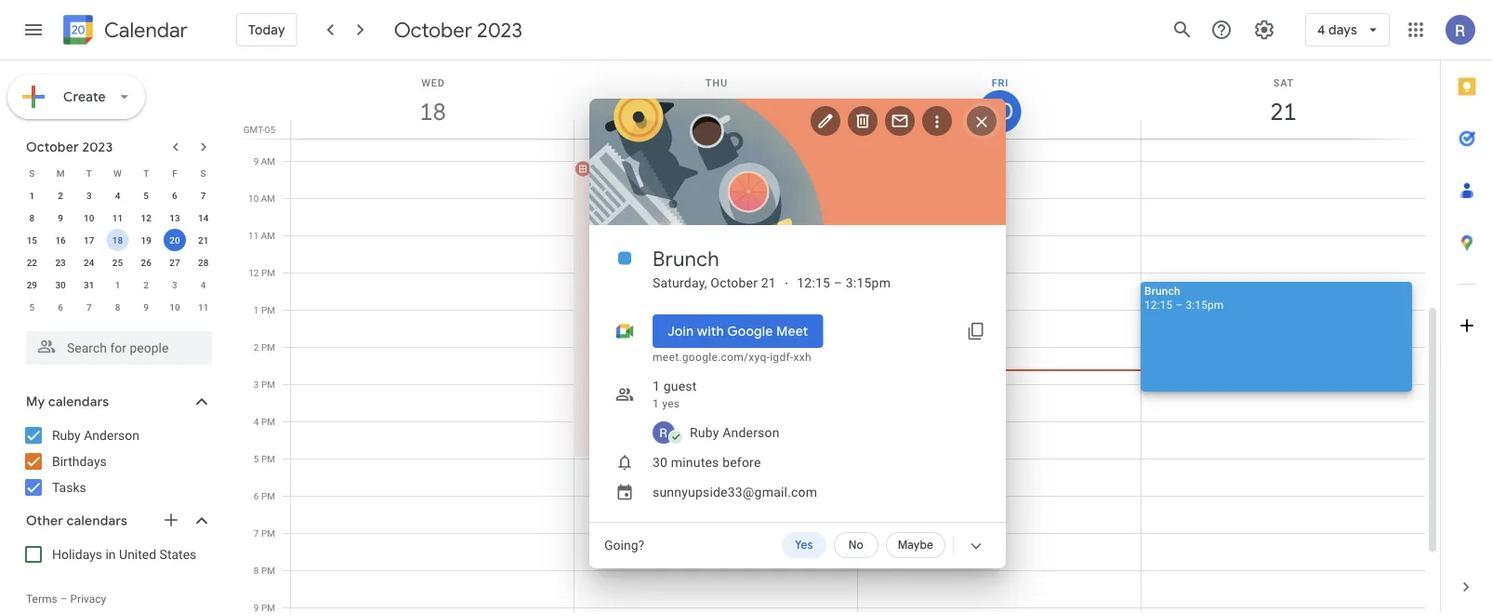 Task type: vqa. For each thing, say whether or not it's contained in the screenshot.
left "S"
yes



Task type: locate. For each thing, give the bounding box(es) containing it.
am for 9 am
[[261, 155, 275, 167]]

1 horizontal spatial 11
[[198, 301, 209, 313]]

10 inside grid
[[248, 193, 259, 204]]

2 down m
[[58, 190, 63, 201]]

0 vertical spatial october
[[394, 17, 473, 43]]

birthdays
[[52, 453, 107, 469]]

5 up 6 pm
[[254, 453, 259, 464]]

12
[[141, 212, 152, 223], [249, 267, 259, 278]]

october 2023
[[394, 17, 523, 43], [26, 139, 113, 155]]

4 pm from the top
[[261, 379, 275, 390]]

ruby anderson up before
[[690, 425, 780, 440]]

anderson inside ruby anderson, attending tree item
[[723, 425, 780, 440]]

30
[[55, 279, 66, 290], [653, 454, 668, 470]]

1 left the guest
[[653, 378, 661, 393]]

gmt-
[[244, 124, 265, 135]]

9 up 16 element
[[58, 212, 63, 223]]

pm up 2 pm
[[261, 304, 275, 315]]

going?
[[605, 537, 645, 553]]

0 horizontal spatial 7
[[86, 301, 92, 313]]

5 down 29 "element"
[[29, 301, 35, 313]]

november 5 element
[[21, 296, 43, 318]]

calendars up in
[[67, 513, 128, 529]]

21 down '14'
[[198, 234, 209, 246]]

1 vertical spatial 2023
[[82, 139, 113, 155]]

0 horizontal spatial 11
[[112, 212, 123, 223]]

row group containing 1
[[18, 184, 218, 318]]

12 element
[[135, 207, 157, 229]]

9am
[[666, 163, 688, 176]]

s right f
[[201, 167, 206, 179]]

1 horizontal spatial 2023
[[477, 17, 523, 43]]

row containing 22
[[18, 251, 218, 273]]

10 for the 10 "element"
[[84, 212, 94, 223]]

10 up 17
[[84, 212, 94, 223]]

october up m
[[26, 139, 79, 155]]

before
[[723, 454, 761, 470]]

8 pm from the top
[[261, 527, 275, 539]]

t left f
[[143, 167, 149, 179]]

4 left "days"
[[1318, 21, 1326, 38]]

2 vertical spatial 11
[[198, 301, 209, 313]]

28
[[198, 257, 209, 268]]

0 vertical spatial 30
[[55, 279, 66, 290]]

1 up 15 element
[[29, 190, 35, 201]]

maybe
[[898, 538, 934, 552]]

row containing 29
[[18, 273, 218, 296]]

pm up 1 pm
[[261, 267, 275, 278]]

0 vertical spatial 12
[[141, 212, 152, 223]]

2 horizontal spatial october
[[711, 275, 758, 290]]

1 horizontal spatial 8
[[115, 301, 120, 313]]

0 vertical spatial 2
[[58, 190, 63, 201]]

7 inside "element"
[[86, 301, 92, 313]]

other calendars
[[26, 513, 128, 529]]

2 vertical spatial october
[[711, 275, 758, 290]]

21 down sat
[[1270, 96, 1296, 127]]

7 down 31 element
[[86, 301, 92, 313]]

1 horizontal spatial october 2023
[[394, 17, 523, 43]]

20 down 13
[[170, 234, 180, 246]]

12 inside 'row group'
[[141, 212, 152, 223]]

11 down 10 am
[[248, 230, 259, 241]]

19 down thu on the top of the page
[[702, 96, 729, 127]]

1 horizontal spatial ruby anderson
[[690, 425, 780, 440]]

tab list
[[1442, 60, 1493, 561]]

holidays in united states
[[52, 547, 197, 562]]

2 row from the top
[[18, 184, 218, 207]]

11 for november 11 element
[[198, 301, 209, 313]]

1 vertical spatial 7
[[86, 301, 92, 313]]

october 2023 up m
[[26, 139, 113, 155]]

18 down wed
[[419, 96, 445, 127]]

fri
[[992, 77, 1009, 88]]

1 horizontal spatial 20
[[986, 97, 1012, 126]]

9 down november 2 element
[[144, 301, 149, 313]]

31
[[84, 279, 94, 290]]

1 horizontal spatial 30
[[653, 454, 668, 470]]

ruby up 30 minutes before
[[690, 425, 720, 440]]

1 horizontal spatial –
[[834, 275, 843, 290]]

0 horizontal spatial t
[[86, 167, 92, 179]]

7 pm from the top
[[261, 490, 275, 501]]

0 horizontal spatial 12:15
[[797, 275, 831, 290]]

4 up "11" element
[[115, 190, 120, 201]]

1 vertical spatial 12
[[249, 267, 259, 278]]

7
[[201, 190, 206, 201], [86, 301, 92, 313], [254, 527, 259, 539]]

19 inside column header
[[702, 96, 729, 127]]

thu
[[706, 77, 728, 88]]

calendars inside dropdown button
[[67, 513, 128, 529]]

create button
[[7, 74, 145, 119]]

pm for 2 pm
[[261, 341, 275, 353]]

1 horizontal spatial 9
[[144, 301, 149, 313]]

gmt-05
[[244, 124, 275, 135]]

2 horizontal spatial 21
[[1270, 96, 1296, 127]]

other
[[26, 513, 63, 529]]

0 vertical spatial 21
[[1270, 96, 1296, 127]]

7 up 14 element
[[201, 190, 206, 201]]

1 vertical spatial calendars
[[67, 513, 128, 529]]

,
[[661, 163, 663, 176]]

pm for 5 pm
[[261, 453, 275, 464]]

brunch inside brunch saturday, october 21 ⋅ 12:15 – 3:15pm
[[653, 246, 720, 272]]

9 for 9 am
[[254, 155, 259, 167]]

6 row from the top
[[18, 273, 218, 296]]

5 pm from the top
[[261, 416, 275, 427]]

7 up 8 pm
[[254, 527, 259, 539]]

0 vertical spatial 20
[[986, 97, 1012, 126]]

0 vertical spatial 10
[[248, 193, 259, 204]]

calendars
[[48, 393, 109, 410], [67, 513, 128, 529]]

1 vertical spatial 12:15
[[1145, 298, 1173, 311]]

10 down november 3 element
[[170, 301, 180, 313]]

0 vertical spatial 3:15pm
[[846, 275, 891, 290]]

1
[[29, 190, 35, 201], [115, 279, 120, 290], [254, 304, 259, 315], [653, 378, 661, 393], [653, 397, 660, 410]]

2 horizontal spatial 9
[[254, 155, 259, 167]]

2 am from the top
[[261, 193, 275, 204]]

ruby up birthdays
[[52, 427, 81, 443]]

pm for 1 pm
[[261, 304, 275, 315]]

1 am from the top
[[261, 155, 275, 167]]

october
[[394, 17, 473, 43], [26, 139, 79, 155], [711, 275, 758, 290]]

november 9 element
[[135, 296, 157, 318]]

brunch for brunch saturday, october 21 ⋅ 12:15 – 3:15pm
[[653, 246, 720, 272]]

11 for "11" element
[[112, 212, 123, 223]]

2023
[[477, 17, 523, 43], [82, 139, 113, 155]]

1 vertical spatial 8
[[115, 301, 120, 313]]

1 pm from the top
[[261, 267, 275, 278]]

terms
[[26, 593, 57, 606]]

12 up 19 element
[[141, 212, 152, 223]]

1 vertical spatial 20
[[170, 234, 180, 246]]

10 inside the "november 10" element
[[170, 301, 180, 313]]

am down 05
[[261, 155, 275, 167]]

1 vertical spatial 10
[[84, 212, 94, 223]]

pm down 2 pm
[[261, 379, 275, 390]]

4 inside popup button
[[1318, 21, 1326, 38]]

row containing 15
[[18, 229, 218, 251]]

1 horizontal spatial brunch
[[1145, 284, 1181, 297]]

3 am from the top
[[261, 230, 275, 241]]

my calendars button
[[4, 387, 231, 417]]

my calendars list
[[4, 420, 231, 502]]

3 down 27 element
[[172, 279, 177, 290]]

6
[[172, 190, 177, 201], [58, 301, 63, 313], [254, 490, 259, 501]]

join with google meet link
[[653, 314, 824, 348]]

2 horizontal spatial 10
[[248, 193, 259, 204]]

november 6 element
[[49, 296, 72, 318]]

days
[[1329, 21, 1358, 38]]

2 vertical spatial 21
[[762, 275, 777, 290]]

0 horizontal spatial 20
[[170, 234, 180, 246]]

anderson up before
[[723, 425, 780, 440]]

10 for the "november 10" element
[[170, 301, 180, 313]]

0 vertical spatial 9
[[254, 155, 259, 167]]

1 vertical spatial 21
[[198, 234, 209, 246]]

16 element
[[49, 229, 72, 251]]

pm down 7 pm
[[261, 565, 275, 576]]

12 down 11 am
[[249, 267, 259, 278]]

email event details image
[[891, 112, 910, 130]]

30 for 30 minutes before
[[653, 454, 668, 470]]

1 row from the top
[[18, 162, 218, 184]]

0 horizontal spatial 12
[[141, 212, 152, 223]]

0 horizontal spatial 3:15pm
[[846, 275, 891, 290]]

2 horizontal spatial 6
[[254, 490, 259, 501]]

pm for 6 pm
[[261, 490, 275, 501]]

30 left minutes
[[653, 454, 668, 470]]

t
[[86, 167, 92, 179], [143, 167, 149, 179]]

1 vertical spatial october 2023
[[26, 139, 113, 155]]

grid containing 18
[[238, 60, 1441, 613]]

11 up the 18 element on the left of page
[[112, 212, 123, 223]]

4 for 4 days
[[1318, 21, 1326, 38]]

19 inside row
[[141, 234, 152, 246]]

5 row from the top
[[18, 251, 218, 273]]

show additional actions image
[[967, 537, 986, 555]]

2 vertical spatial 5
[[254, 453, 259, 464]]

27 element
[[164, 251, 186, 273]]

october up 'join with google meet'
[[711, 275, 758, 290]]

3 row from the top
[[18, 207, 218, 229]]

7 for november 7 "element"
[[86, 301, 92, 313]]

3:15pm inside brunch saturday, october 21 ⋅ 12:15 – 3:15pm
[[846, 275, 891, 290]]

t left w
[[86, 167, 92, 179]]

20 down fri
[[986, 97, 1012, 126]]

8 up 15 element
[[29, 212, 35, 223]]

terms link
[[26, 593, 57, 606]]

1 vertical spatial 3:15pm
[[1186, 298, 1225, 311]]

14
[[198, 212, 209, 223]]

row group
[[18, 184, 218, 318]]

7 row from the top
[[18, 296, 218, 318]]

1 vertical spatial am
[[261, 193, 275, 204]]

12:15 inside brunch saturday, october 21 ⋅ 12:15 – 3:15pm
[[797, 275, 831, 290]]

main drawer image
[[22, 19, 45, 41]]

11
[[112, 212, 123, 223], [248, 230, 259, 241], [198, 301, 209, 313]]

18 column header
[[290, 60, 575, 139]]

1 left yes
[[653, 397, 660, 410]]

today button
[[236, 7, 297, 52]]

18 inside cell
[[112, 234, 123, 246]]

2 vertical spatial 10
[[170, 301, 180, 313]]

0 horizontal spatial brunch
[[653, 246, 720, 272]]

1 vertical spatial 11
[[248, 230, 259, 241]]

pm up 7 pm
[[261, 490, 275, 501]]

4
[[1318, 21, 1326, 38], [115, 190, 120, 201], [201, 279, 206, 290], [254, 416, 259, 427]]

0 horizontal spatial 3
[[86, 190, 92, 201]]

brunch saturday, october 21 ⋅ 12:15 – 3:15pm
[[653, 246, 891, 290]]

1 horizontal spatial 18
[[419, 96, 445, 127]]

yes
[[795, 538, 813, 552]]

17 element
[[78, 229, 100, 251]]

9 down gmt-
[[254, 155, 259, 167]]

2 horizontal spatial 7
[[254, 527, 259, 539]]

1 vertical spatial october
[[26, 139, 79, 155]]

19
[[702, 96, 729, 127], [141, 234, 152, 246]]

2 up november 9 'element'
[[144, 279, 149, 290]]

0 vertical spatial calendars
[[48, 393, 109, 410]]

october 2023 up wed
[[394, 17, 523, 43]]

30 for 30
[[55, 279, 66, 290]]

0 vertical spatial 19
[[702, 96, 729, 127]]

27
[[170, 257, 180, 268]]

2 t from the left
[[143, 167, 149, 179]]

office
[[596, 163, 627, 176]]

20 inside 'element'
[[170, 234, 180, 246]]

Search for people text field
[[37, 331, 201, 365]]

10 inside the 10 "element"
[[84, 212, 94, 223]]

0 vertical spatial –
[[834, 275, 843, 290]]

0 horizontal spatial anderson
[[84, 427, 140, 443]]

1 horizontal spatial 3:15pm
[[1186, 298, 1225, 311]]

10 up 11 am
[[248, 193, 259, 204]]

3 up the 10 "element"
[[86, 190, 92, 201]]

1 vertical spatial 19
[[141, 234, 152, 246]]

calendars inside dropdown button
[[48, 393, 109, 410]]

3 down 2 pm
[[254, 379, 259, 390]]

4 row from the top
[[18, 229, 218, 251]]

18 up 25
[[112, 234, 123, 246]]

am for 10 am
[[261, 193, 275, 204]]

pm
[[261, 267, 275, 278], [261, 304, 275, 315], [261, 341, 275, 353], [261, 379, 275, 390], [261, 416, 275, 427], [261, 453, 275, 464], [261, 490, 275, 501], [261, 527, 275, 539], [261, 565, 275, 576]]

21
[[1270, 96, 1296, 127], [198, 234, 209, 246], [762, 275, 777, 290]]

am
[[261, 155, 275, 167], [261, 193, 275, 204], [261, 230, 275, 241]]

11 down november 4 element
[[198, 301, 209, 313]]

12 for 12
[[141, 212, 152, 223]]

anderson down my calendars dropdown button in the left bottom of the page
[[84, 427, 140, 443]]

pm for 7 pm
[[261, 527, 275, 539]]

5 up 12 element
[[144, 190, 149, 201]]

no button
[[834, 532, 879, 558]]

1 horizontal spatial 21
[[762, 275, 777, 290]]

brunch inside brunch 12:15 – 3:15pm
[[1145, 284, 1181, 297]]

1 horizontal spatial 10
[[170, 301, 180, 313]]

2 vertical spatial 6
[[254, 490, 259, 501]]

2 pm from the top
[[261, 304, 275, 315]]

row
[[18, 162, 218, 184], [18, 184, 218, 207], [18, 207, 218, 229], [18, 229, 218, 251], [18, 251, 218, 273], [18, 273, 218, 296], [18, 296, 218, 318]]

w
[[114, 167, 122, 179]]

2 horizontal spatial 2
[[254, 341, 259, 353]]

wed
[[422, 77, 445, 88]]

8 down november 1 element
[[115, 301, 120, 313]]

0 vertical spatial 18
[[419, 96, 445, 127]]

4 for 4 pm
[[254, 416, 259, 427]]

21 inside 'row group'
[[198, 234, 209, 246]]

0 vertical spatial brunch
[[653, 246, 720, 272]]

october up wed
[[394, 17, 473, 43]]

21 inside column header
[[1270, 96, 1296, 127]]

2 vertical spatial 7
[[254, 527, 259, 539]]

1 vertical spatial 5
[[29, 301, 35, 313]]

pm for 3 pm
[[261, 379, 275, 390]]

25
[[112, 257, 123, 268]]

9 inside 'element'
[[144, 301, 149, 313]]

6 for the november 6 element
[[58, 301, 63, 313]]

20 inside "column header"
[[986, 97, 1012, 126]]

1 horizontal spatial 3
[[172, 279, 177, 290]]

21 left "⋅"
[[762, 275, 777, 290]]

10 for 10 am
[[248, 193, 259, 204]]

30 inside 'row group'
[[55, 279, 66, 290]]

4 down 28 element
[[201, 279, 206, 290]]

5 for 5 pm
[[254, 453, 259, 464]]

1 horizontal spatial 7
[[201, 190, 206, 201]]

ruby anderson up birthdays
[[52, 427, 140, 443]]

november 2 element
[[135, 273, 157, 296]]

pm for 12 pm
[[261, 267, 275, 278]]

pm for 4 pm
[[261, 416, 275, 427]]

2 pm
[[254, 341, 275, 353]]

3:15pm
[[846, 275, 891, 290], [1186, 298, 1225, 311]]

1 vertical spatial 2
[[144, 279, 149, 290]]

2 horizontal spatial 3
[[254, 379, 259, 390]]

pm up 8 pm
[[261, 527, 275, 539]]

maybe button
[[886, 532, 946, 558]]

ruby inside "my calendars" list
[[52, 427, 81, 443]]

20
[[986, 97, 1012, 126], [170, 234, 180, 246]]

tasks
[[52, 480, 86, 495]]

2 horizontal spatial –
[[1176, 298, 1184, 311]]

pm up 6 pm
[[261, 453, 275, 464]]

pm up 3 pm
[[261, 341, 275, 353]]

26 element
[[135, 251, 157, 273]]

None search field
[[0, 324, 231, 365]]

2 vertical spatial 9
[[144, 301, 149, 313]]

row containing 5
[[18, 296, 218, 318]]

calendar element
[[60, 11, 188, 52]]

settings menu image
[[1254, 19, 1276, 41]]

3
[[86, 190, 92, 201], [172, 279, 177, 290], [254, 379, 259, 390]]

1 vertical spatial 18
[[112, 234, 123, 246]]

0 horizontal spatial 5
[[29, 301, 35, 313]]

29 element
[[21, 273, 43, 296]]

0 horizontal spatial 30
[[55, 279, 66, 290]]

1 horizontal spatial 19
[[702, 96, 729, 127]]

0 horizontal spatial october 2023
[[26, 139, 113, 155]]

8 pm
[[254, 565, 275, 576]]

1 horizontal spatial t
[[143, 167, 149, 179]]

16
[[55, 234, 66, 246]]

4 up 5 pm
[[254, 416, 259, 427]]

6 up 7 pm
[[254, 490, 259, 501]]

am for 11 am
[[261, 230, 275, 241]]

fri 20
[[986, 77, 1012, 126]]

18 inside wed 18
[[419, 96, 445, 127]]

am down 9 am
[[261, 193, 275, 204]]

calendar heading
[[100, 17, 188, 43]]

am up 12 pm
[[261, 230, 275, 241]]

0 horizontal spatial 21
[[198, 234, 209, 246]]

8 down 7 pm
[[254, 565, 259, 576]]

– inside brunch saturday, october 21 ⋅ 12:15 – 3:15pm
[[834, 275, 843, 290]]

ruby anderson inside ruby anderson, attending tree item
[[690, 425, 780, 440]]

grid
[[238, 60, 1441, 613]]

0 vertical spatial 8
[[29, 212, 35, 223]]

6 down f
[[172, 190, 177, 201]]

23
[[55, 257, 66, 268]]

22
[[27, 257, 37, 268]]

create
[[63, 88, 106, 105]]

november 10 element
[[164, 296, 186, 318]]

1 vertical spatial –
[[1176, 298, 1184, 311]]

6 down 30 element
[[58, 301, 63, 313]]

2 vertical spatial 8
[[254, 565, 259, 576]]

0 horizontal spatial 19
[[141, 234, 152, 246]]

terms – privacy
[[26, 593, 106, 606]]

0 vertical spatial 6
[[172, 190, 177, 201]]

november 11 element
[[192, 296, 215, 318]]

11 inside grid
[[248, 230, 259, 241]]

12:15
[[797, 275, 831, 290], [1145, 298, 1173, 311]]

0 vertical spatial 12:15
[[797, 275, 831, 290]]

– inside brunch 12:15 – 3:15pm
[[1176, 298, 1184, 311]]

calendars right the my on the left of page
[[48, 393, 109, 410]]

20, today element
[[164, 229, 186, 251]]

s left m
[[29, 167, 35, 179]]

0 horizontal spatial october
[[26, 139, 79, 155]]

6 pm from the top
[[261, 453, 275, 464]]

0 vertical spatial am
[[261, 155, 275, 167]]

sat
[[1274, 77, 1295, 88]]

30 down the 23
[[55, 279, 66, 290]]

1 vertical spatial 3
[[172, 279, 177, 290]]

2 vertical spatial 2
[[254, 341, 259, 353]]

1 down 25 "element"
[[115, 279, 120, 290]]

ruby inside tree item
[[690, 425, 720, 440]]

pm up 5 pm
[[261, 416, 275, 427]]

5
[[144, 190, 149, 201], [29, 301, 35, 313], [254, 453, 259, 464]]

19 up the 26
[[141, 234, 152, 246]]

ruby
[[690, 425, 720, 440], [52, 427, 81, 443]]

19 column header
[[574, 60, 859, 139]]

2 down 1 pm
[[254, 341, 259, 353]]

3 pm from the top
[[261, 341, 275, 353]]

october inside brunch saturday, october 21 ⋅ 12:15 – 3:15pm
[[711, 275, 758, 290]]

1 horizontal spatial ruby
[[690, 425, 720, 440]]

0 horizontal spatial ruby anderson
[[52, 427, 140, 443]]

9 pm from the top
[[261, 565, 275, 576]]

6 for 6 pm
[[254, 490, 259, 501]]

31 element
[[78, 273, 100, 296]]

5 for november 5 element
[[29, 301, 35, 313]]



Task type: describe. For each thing, give the bounding box(es) containing it.
meet.google.com/xyq-
[[653, 351, 770, 364]]

6 pm
[[254, 490, 275, 501]]

states
[[160, 547, 197, 562]]

m
[[56, 167, 65, 179]]

0 horizontal spatial 2023
[[82, 139, 113, 155]]

3:15pm inside brunch 12:15 – 3:15pm
[[1186, 298, 1225, 311]]

19 element
[[135, 229, 157, 251]]

row containing s
[[18, 162, 218, 184]]

november 4 element
[[192, 273, 215, 296]]

24 element
[[78, 251, 100, 273]]

1 guest 1 yes
[[653, 378, 697, 410]]

12 for 12 pm
[[249, 267, 259, 278]]

hours
[[630, 163, 661, 176]]

yes button
[[782, 532, 827, 558]]

14 element
[[192, 207, 215, 229]]

11 for 11 am
[[248, 230, 259, 241]]

privacy
[[70, 593, 106, 606]]

brunch heading
[[653, 246, 720, 272]]

3 for november 3 element
[[172, 279, 177, 290]]

wed 18
[[419, 77, 445, 127]]

21 inside brunch saturday, october 21 ⋅ 12:15 – 3:15pm
[[762, 275, 777, 290]]

10 am
[[248, 193, 275, 204]]

ruby anderson, attending tree item
[[627, 418, 1006, 447]]

20 column header
[[858, 60, 1142, 139]]

f
[[172, 167, 177, 179]]

brunch for brunch 12:15 – 3:15pm
[[1145, 284, 1181, 297]]

29
[[27, 279, 37, 290]]

1 pm
[[254, 304, 275, 315]]

row containing 8
[[18, 207, 218, 229]]

9 am
[[254, 155, 275, 167]]

9 for november 9 'element'
[[144, 301, 149, 313]]

24
[[84, 257, 94, 268]]

2 for 2 pm
[[254, 341, 259, 353]]

my calendars
[[26, 393, 109, 410]]

add other calendars image
[[162, 511, 180, 529]]

today
[[248, 21, 285, 38]]

30 element
[[49, 273, 72, 296]]

office hours , 9am
[[596, 163, 688, 176]]

1 horizontal spatial 6
[[172, 190, 177, 201]]

brunch 12:15 – 3:15pm
[[1145, 284, 1225, 311]]

18 element
[[106, 229, 129, 251]]

0 vertical spatial october 2023
[[394, 17, 523, 43]]

20 link
[[979, 90, 1022, 133]]

2 s from the left
[[201, 167, 206, 179]]

4 days
[[1318, 21, 1358, 38]]

join
[[668, 323, 694, 340]]

sunnyupside33@gmail.com
[[653, 484, 818, 500]]

30 minutes before
[[653, 454, 761, 470]]

other calendars button
[[4, 506, 231, 536]]

xxh
[[794, 351, 812, 364]]

11 am
[[248, 230, 275, 241]]

8 for 8 pm
[[254, 565, 259, 576]]

11 element
[[106, 207, 129, 229]]

meet
[[777, 323, 809, 340]]

november 8 element
[[106, 296, 129, 318]]

minutes
[[671, 454, 720, 470]]

0 vertical spatial 2023
[[477, 17, 523, 43]]

guest
[[664, 378, 697, 393]]

0 horizontal spatial 2
[[58, 190, 63, 201]]

4 days button
[[1306, 7, 1391, 52]]

saturday,
[[653, 275, 708, 290]]

26
[[141, 257, 152, 268]]

join with google meet
[[668, 323, 809, 340]]

calendar
[[104, 17, 188, 43]]

23 element
[[49, 251, 72, 273]]

thu 19
[[702, 77, 729, 127]]

1 down 12 pm
[[254, 304, 259, 315]]

7 pm
[[254, 527, 275, 539]]

google
[[728, 323, 773, 340]]

18 cell
[[103, 229, 132, 251]]

october 2023 grid
[[18, 162, 218, 318]]

1 s from the left
[[29, 167, 35, 179]]

0 vertical spatial 7
[[201, 190, 206, 201]]

november 1 element
[[106, 273, 129, 296]]

4 pm
[[254, 416, 275, 427]]

4 for november 4 element
[[201, 279, 206, 290]]

pm for 8 pm
[[261, 565, 275, 576]]

row containing 1
[[18, 184, 218, 207]]

19 link
[[695, 90, 738, 133]]

5 pm
[[254, 453, 275, 464]]

12 pm
[[249, 267, 275, 278]]

november 3 element
[[164, 273, 186, 296]]

25 element
[[106, 251, 129, 273]]

15
[[27, 234, 37, 246]]

ruby anderson inside "my calendars" list
[[52, 427, 140, 443]]

anderson inside "my calendars" list
[[84, 427, 140, 443]]

no
[[849, 538, 864, 552]]

my
[[26, 393, 45, 410]]

with
[[697, 323, 725, 340]]

22 element
[[21, 251, 43, 273]]

8 for november 8 element
[[115, 301, 120, 313]]

sat 21
[[1270, 77, 1296, 127]]

21 column header
[[1141, 60, 1426, 139]]

17
[[84, 234, 94, 246]]

15 element
[[21, 229, 43, 251]]

⋅
[[784, 275, 790, 290]]

10 element
[[78, 207, 100, 229]]

7 for 7 pm
[[254, 527, 259, 539]]

0 horizontal spatial –
[[60, 593, 67, 606]]

13 element
[[164, 207, 186, 229]]

november 7 element
[[78, 296, 100, 318]]

in
[[106, 547, 116, 562]]

meet.google.com/xyq-igdf-xxh
[[653, 351, 812, 364]]

12:15 inside brunch 12:15 – 3:15pm
[[1145, 298, 1173, 311]]

21 element
[[192, 229, 215, 251]]

20 cell
[[161, 229, 189, 251]]

28 element
[[192, 251, 215, 273]]

calendars for my calendars
[[48, 393, 109, 410]]

remove from this calendar image
[[854, 112, 873, 130]]

yes
[[663, 397, 680, 410]]

3 pm
[[254, 379, 275, 390]]

calendars for other calendars
[[67, 513, 128, 529]]

1 horizontal spatial 5
[[144, 190, 149, 201]]

21 link
[[1263, 90, 1306, 133]]

2 for november 2 element
[[144, 279, 149, 290]]

1 t from the left
[[86, 167, 92, 179]]

united
[[119, 547, 156, 562]]

13
[[170, 212, 180, 223]]

holidays
[[52, 547, 102, 562]]

3 for 3 pm
[[254, 379, 259, 390]]

privacy link
[[70, 593, 106, 606]]

0 horizontal spatial 8
[[29, 212, 35, 223]]

05
[[265, 124, 275, 135]]

igdf-
[[770, 351, 794, 364]]

0 horizontal spatial 9
[[58, 212, 63, 223]]

18 link
[[412, 90, 454, 133]]



